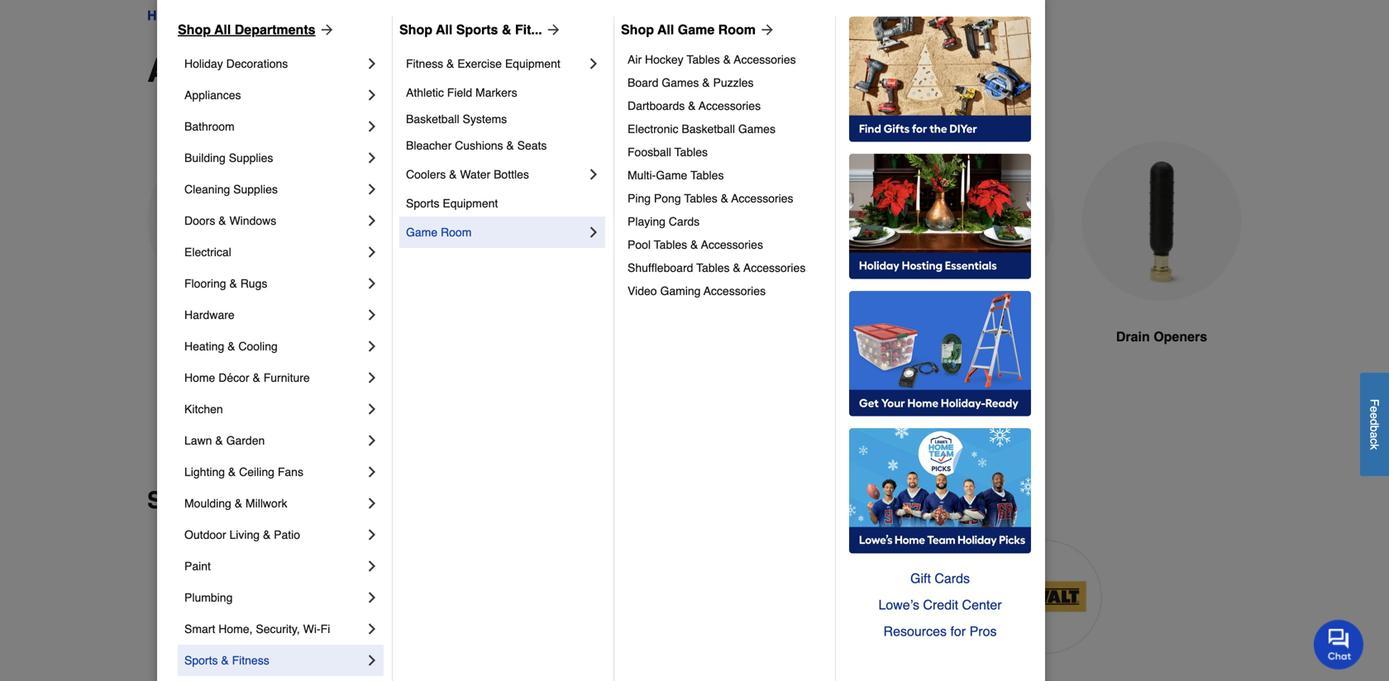 Task type: describe. For each thing, give the bounding box(es) containing it.
all for game
[[658, 22, 675, 37]]

cobra logo. image
[[568, 541, 682, 654]]

seats
[[518, 139, 547, 152]]

ping pong tables & accessories
[[628, 192, 794, 205]]

electronic basketball games link
[[628, 117, 824, 141]]

living
[[230, 529, 260, 542]]

sports & fitness link
[[184, 645, 364, 677]]

coolers & water bottles
[[406, 168, 529, 181]]

foosball tables
[[628, 146, 708, 159]]

c
[[1369, 439, 1382, 444]]

drain cleaners & chemicals link
[[521, 141, 682, 407]]

dartboards
[[628, 99, 685, 113]]

tables up board games & puzzles
[[687, 53, 720, 66]]

heating
[[184, 340, 224, 353]]

air hockey tables & accessories link
[[628, 48, 824, 71]]

0 vertical spatial plumbing link
[[199, 6, 259, 26]]

windows
[[230, 214, 277, 228]]

cards for gift cards
[[935, 571, 970, 587]]

lowe's
[[879, 598, 920, 613]]

appliances
[[184, 89, 241, 102]]

1 horizontal spatial openers
[[557, 51, 692, 89]]

cleaning supplies
[[184, 183, 278, 196]]

& inside 'link'
[[228, 340, 235, 353]]

zep logo. image
[[287, 541, 401, 654]]

sports for sports equipment
[[406, 197, 440, 210]]

dewalt logo. image
[[989, 541, 1102, 654]]

hardware
[[184, 309, 235, 322]]

tables right pong
[[685, 192, 718, 205]]

by
[[212, 488, 239, 514]]

gift
[[911, 571, 931, 587]]

chevron right image for moulding & millwork
[[364, 496, 381, 512]]

chevron right image for cleaning supplies
[[364, 181, 381, 198]]

tables down playing cards
[[654, 238, 688, 252]]

gaming
[[661, 285, 701, 298]]

lawn & garden link
[[184, 425, 364, 457]]

bleacher cushions & seats link
[[406, 132, 602, 159]]

1 e from the top
[[1369, 406, 1382, 413]]

hand augers
[[187, 329, 268, 345]]

decorations
[[226, 57, 288, 70]]

appliances link
[[184, 79, 364, 111]]

systems
[[463, 113, 507, 126]]

drain openers
[[1117, 329, 1208, 345]]

field
[[447, 86, 473, 99]]

tables up the video gaming accessories link
[[697, 261, 730, 275]]

home link
[[147, 6, 184, 26]]

korky logo. image
[[848, 541, 962, 654]]

get your home holiday-ready. image
[[850, 291, 1032, 417]]

pong
[[654, 192, 681, 205]]

drain for drain openers
[[1117, 329, 1151, 345]]

shop all sports & fit...
[[400, 22, 543, 37]]

video gaming accessories link
[[628, 280, 824, 303]]

f
[[1369, 399, 1382, 406]]

video gaming accessories
[[628, 285, 766, 298]]

outdoor
[[184, 529, 226, 542]]

f e e d b a c k button
[[1361, 373, 1390, 476]]

1 horizontal spatial basketball
[[682, 122, 735, 136]]

hockey
[[645, 53, 684, 66]]

furniture
[[264, 371, 310, 385]]

electrical link
[[184, 237, 364, 268]]

hardware link
[[184, 299, 364, 331]]

water
[[460, 168, 491, 181]]

& inside drain cleaners & chemicals
[[645, 329, 655, 345]]

sports equipment link
[[406, 190, 602, 217]]

a kobalt music wire drain hand auger. image
[[147, 141, 308, 302]]

shop for shop all sports & fit...
[[400, 22, 433, 37]]

foosball
[[628, 146, 672, 159]]

chevron right image for bathroom
[[364, 118, 381, 135]]

cards for playing cards
[[669, 215, 700, 228]]

lowe's home team holiday picks. image
[[850, 429, 1032, 554]]

drain snakes
[[933, 329, 1017, 345]]

augers for hand augers
[[223, 329, 268, 345]]

fitness & exercise equipment
[[406, 57, 561, 70]]

building supplies
[[184, 151, 273, 165]]

supplies for building supplies
[[229, 151, 273, 165]]

drain cleaners & chemicals
[[548, 329, 655, 364]]

equipment inside 'sports equipment' link
[[443, 197, 498, 210]]

basketball systems link
[[406, 106, 602, 132]]

1 vertical spatial game
[[656, 169, 688, 182]]

smart home, security, wi-fi link
[[184, 614, 364, 645]]

chevron right image for holiday decorations
[[364, 55, 381, 72]]

shop for shop all game room
[[621, 22, 654, 37]]

drain openers link
[[1082, 141, 1243, 387]]

game room link
[[406, 217, 586, 248]]

all for sports
[[436, 22, 453, 37]]

chevron right image for electrical
[[364, 244, 381, 261]]

rugs
[[241, 277, 268, 290]]

0 vertical spatial sports
[[456, 22, 498, 37]]

cleaners
[[586, 329, 642, 345]]

for
[[951, 624, 966, 640]]

flooring
[[184, 277, 226, 290]]

chevron right image for plumbing
[[364, 590, 381, 606]]

gift cards
[[911, 571, 970, 587]]

athletic field markers link
[[406, 79, 602, 106]]

electrical
[[184, 246, 231, 259]]

doors & windows link
[[184, 205, 364, 237]]

ceiling
[[239, 466, 275, 479]]

0 horizontal spatial fitness
[[232, 654, 269, 668]]

0 horizontal spatial room
[[441, 226, 472, 239]]

resources
[[884, 624, 947, 640]]

coolers
[[406, 168, 446, 181]]

chevron right image for kitchen
[[364, 401, 381, 418]]

paint link
[[184, 551, 364, 582]]

0 vertical spatial plungers
[[323, 8, 375, 23]]

heating & cooling
[[184, 340, 278, 353]]

cushions
[[455, 139, 503, 152]]

1 vertical spatial plungers
[[280, 51, 421, 89]]

game room
[[406, 226, 472, 239]]

0 vertical spatial plumbing
[[199, 8, 259, 23]]

shop all departments
[[178, 22, 316, 37]]

tables down electronic basketball games
[[675, 146, 708, 159]]

accessories inside air hockey tables & accessories link
[[734, 53, 796, 66]]

0 horizontal spatial games
[[662, 76, 699, 89]]

lawn & garden
[[184, 434, 265, 448]]

building
[[184, 151, 226, 165]]

k
[[1369, 444, 1382, 450]]

1 horizontal spatial fitness
[[406, 57, 444, 70]]

décor
[[219, 371, 250, 385]]

athletic field markers
[[406, 86, 518, 99]]

drain for drain cleaners & chemicals
[[548, 329, 582, 345]]

home décor & furniture
[[184, 371, 310, 385]]

flooring & rugs
[[184, 277, 268, 290]]

cleaning
[[184, 183, 230, 196]]

openers inside augers, plungers & drain openers link
[[426, 8, 477, 23]]

a black rubber plunger. image
[[708, 141, 869, 303]]

chevron right image for appliances
[[364, 87, 381, 103]]

dartboards & accessories
[[628, 99, 761, 113]]

drain for drain snakes
[[933, 329, 967, 345]]

1 vertical spatial plumbing link
[[184, 582, 364, 614]]

bathroom
[[184, 120, 235, 133]]



Task type: vqa. For each thing, say whether or not it's contained in the screenshot.
augers
yes



Task type: locate. For each thing, give the bounding box(es) containing it.
supplies for cleaning supplies
[[233, 183, 278, 196]]

chevron right image for hardware
[[364, 307, 381, 323]]

1 horizontal spatial shop
[[400, 22, 433, 37]]

equipment down 'fit...'
[[505, 57, 561, 70]]

2 horizontal spatial shop
[[621, 22, 654, 37]]

0 vertical spatial cards
[[669, 215, 700, 228]]

1 vertical spatial fitness
[[232, 654, 269, 668]]

plumbing link up security,
[[184, 582, 364, 614]]

puzzles
[[714, 76, 754, 89]]

2 horizontal spatial sports
[[456, 22, 498, 37]]

a yellow jug of drano commercial line drain cleaner. image
[[521, 141, 682, 302]]

tables
[[687, 53, 720, 66], [675, 146, 708, 159], [691, 169, 724, 182], [685, 192, 718, 205], [654, 238, 688, 252], [697, 261, 730, 275]]

shuffleboard
[[628, 261, 694, 275]]

1 horizontal spatial games
[[739, 122, 776, 136]]

shop inside shop all departments link
[[178, 22, 211, 37]]

0 horizontal spatial openers
[[426, 8, 477, 23]]

doors
[[184, 214, 215, 228]]

find gifts for the diyer. image
[[850, 17, 1032, 142]]

cooling
[[239, 340, 278, 353]]

accessories inside shuffleboard tables & accessories link
[[744, 261, 806, 275]]

fans
[[278, 466, 304, 479]]

0 horizontal spatial arrow right image
[[316, 22, 336, 38]]

openers inside drain openers link
[[1154, 329, 1208, 345]]

0 vertical spatial home
[[147, 8, 184, 23]]

basketball down dartboards & accessories
[[682, 122, 735, 136]]

chevron right image for building supplies
[[364, 150, 381, 166]]

basketball systems
[[406, 113, 507, 126]]

0 horizontal spatial equipment
[[443, 197, 498, 210]]

all up holiday decorations at the top left
[[214, 22, 231, 37]]

holiday hosting essentials. image
[[850, 154, 1032, 280]]

chevron right image for sports & fitness
[[364, 653, 381, 669]]

game down foosball tables
[[656, 169, 688, 182]]

augers, plungers & drain openers link
[[273, 6, 477, 26]]

e up d at right bottom
[[1369, 406, 1382, 413]]

0 vertical spatial augers, plungers & drain openers
[[273, 8, 477, 23]]

millwork
[[246, 497, 287, 510]]

arrow right image inside shop all departments link
[[316, 22, 336, 38]]

1 vertical spatial equipment
[[443, 197, 498, 210]]

games
[[662, 76, 699, 89], [739, 122, 776, 136]]

0 vertical spatial openers
[[426, 8, 477, 23]]

hand augers link
[[147, 141, 308, 387]]

accessories up the video gaming accessories link
[[744, 261, 806, 275]]

1 vertical spatial augers,
[[147, 51, 270, 89]]

fitness up athletic in the top left of the page
[[406, 57, 444, 70]]

0 horizontal spatial sports
[[184, 654, 218, 668]]

2 vertical spatial openers
[[1154, 329, 1208, 345]]

0 horizontal spatial all
[[214, 22, 231, 37]]

cards inside playing cards link
[[669, 215, 700, 228]]

sports & fitness
[[184, 654, 269, 668]]

patio
[[274, 529, 300, 542]]

doors & windows
[[184, 214, 277, 228]]

sports up exercise
[[456, 22, 498, 37]]

chevron right image for lawn & garden
[[364, 433, 381, 449]]

3 shop from the left
[[621, 22, 654, 37]]

smart home, security, wi-fi
[[184, 623, 330, 636]]

all up fitness & exercise equipment
[[436, 22, 453, 37]]

snakes
[[971, 329, 1017, 345]]

2 arrow right image from the left
[[756, 22, 776, 38]]

games down dartboards & accessories link
[[739, 122, 776, 136]]

0 horizontal spatial home
[[147, 8, 184, 23]]

lighting & ceiling fans link
[[184, 457, 364, 488]]

home for home
[[147, 8, 184, 23]]

home décor & furniture link
[[184, 362, 364, 394]]

1 horizontal spatial cards
[[935, 571, 970, 587]]

accessories down shuffleboard tables & accessories link
[[704, 285, 766, 298]]

shop
[[178, 22, 211, 37], [400, 22, 433, 37], [621, 22, 654, 37]]

0 vertical spatial games
[[662, 76, 699, 89]]

lowe's credit center link
[[850, 592, 1032, 619]]

room
[[719, 22, 756, 37], [441, 226, 472, 239]]

1 vertical spatial cards
[[935, 571, 970, 587]]

equipment inside fitness & exercise equipment link
[[505, 57, 561, 70]]

arrow right image
[[316, 22, 336, 38], [756, 22, 776, 38]]

coolers & water bottles link
[[406, 159, 586, 190]]

accessories inside ping pong tables & accessories link
[[732, 192, 794, 205]]

sports down 'smart'
[[184, 654, 218, 668]]

plumbing link up holiday decorations at the top left
[[199, 6, 259, 26]]

supplies up cleaning supplies
[[229, 151, 273, 165]]

arrow right image
[[543, 22, 562, 38]]

sports equipment
[[406, 197, 498, 210]]

electronic
[[628, 122, 679, 136]]

1 vertical spatial openers
[[557, 51, 692, 89]]

accessories
[[734, 53, 796, 66], [699, 99, 761, 113], [732, 192, 794, 205], [701, 238, 764, 252], [744, 261, 806, 275], [704, 285, 766, 298]]

cards inside gift cards link
[[935, 571, 970, 587]]

supplies inside cleaning supplies 'link'
[[233, 183, 278, 196]]

chevron right image for home décor & furniture
[[364, 370, 381, 386]]

chevron right image for flooring & rugs
[[364, 276, 381, 292]]

board games & puzzles link
[[628, 71, 824, 94]]

equipment down coolers & water bottles
[[443, 197, 498, 210]]

0 vertical spatial augers,
[[273, 8, 319, 23]]

pool tables & accessories
[[628, 238, 764, 252]]

plumbing up holiday decorations at the top left
[[199, 8, 259, 23]]

2 augers from the left
[[420, 329, 465, 345]]

chevron right image for smart home, security, wi-fi
[[364, 621, 381, 638]]

1 arrow right image from the left
[[316, 22, 336, 38]]

1 augers from the left
[[223, 329, 268, 345]]

arrow right image up air hockey tables & accessories link
[[756, 22, 776, 38]]

0 horizontal spatial augers
[[223, 329, 268, 345]]

chemicals
[[568, 349, 635, 364]]

augers, down 'shop all departments'
[[147, 51, 270, 89]]

0 horizontal spatial basketball
[[406, 113, 460, 126]]

chevron right image
[[364, 55, 381, 72], [364, 118, 381, 135], [586, 166, 602, 183], [364, 181, 381, 198], [364, 213, 381, 229], [364, 244, 381, 261], [364, 307, 381, 323], [364, 338, 381, 355], [364, 401, 381, 418], [364, 496, 381, 512], [364, 527, 381, 544], [364, 558, 381, 575], [364, 653, 381, 669]]

shop up holiday
[[178, 22, 211, 37]]

markers
[[476, 86, 518, 99]]

room up air hockey tables & accessories link
[[719, 22, 756, 37]]

chevron right image for lighting & ceiling fans
[[364, 464, 381, 481]]

2 vertical spatial game
[[406, 226, 438, 239]]

basketball up "bleacher"
[[406, 113, 460, 126]]

arrow right image for shop all departments
[[316, 22, 336, 38]]

chevron right image for outdoor living & patio
[[364, 527, 381, 544]]

d
[[1369, 419, 1382, 426]]

fitness & exercise equipment link
[[406, 48, 586, 79]]

game up air hockey tables & accessories
[[678, 22, 715, 37]]

0 vertical spatial room
[[719, 22, 756, 37]]

0 vertical spatial game
[[678, 22, 715, 37]]

1 horizontal spatial all
[[436, 22, 453, 37]]

building supplies link
[[184, 142, 364, 174]]

accessories up the puzzles at the top of page
[[734, 53, 796, 66]]

fit...
[[515, 22, 543, 37]]

arrow right image up holiday decorations "link"
[[316, 22, 336, 38]]

shop for shop all departments
[[178, 22, 211, 37]]

2 horizontal spatial all
[[658, 22, 675, 37]]

1 vertical spatial supplies
[[233, 183, 278, 196]]

1 vertical spatial room
[[441, 226, 472, 239]]

shop up athletic in the top left of the page
[[400, 22, 433, 37]]

hand
[[187, 329, 220, 345]]

pros
[[970, 624, 997, 640]]

garden
[[226, 434, 265, 448]]

games up dartboards & accessories
[[662, 76, 699, 89]]

1 vertical spatial plumbing
[[184, 592, 233, 605]]

accessories up playing cards link
[[732, 192, 794, 205]]

shop inside "shop all game room" link
[[621, 22, 654, 37]]

supplies up windows
[[233, 183, 278, 196]]

chat invite button image
[[1315, 620, 1365, 670]]

all up hockey
[[658, 22, 675, 37]]

sports for sports & fitness
[[184, 654, 218, 668]]

board games & puzzles
[[628, 76, 754, 89]]

shop up the 'air'
[[621, 22, 654, 37]]

machine augers link
[[334, 141, 495, 387]]

accessories down playing cards link
[[701, 238, 764, 252]]

home for home décor & furniture
[[184, 371, 215, 385]]

1 horizontal spatial augers,
[[273, 8, 319, 23]]

3 all from the left
[[658, 22, 675, 37]]

0 vertical spatial supplies
[[229, 151, 273, 165]]

playing
[[628, 215, 666, 228]]

0 horizontal spatial cards
[[669, 215, 700, 228]]

1 all from the left
[[214, 22, 231, 37]]

lowe's credit center
[[879, 598, 1002, 613]]

0 vertical spatial equipment
[[505, 57, 561, 70]]

accessories inside pool tables & accessories link
[[701, 238, 764, 252]]

machine augers
[[364, 329, 465, 345]]

bleacher
[[406, 139, 452, 152]]

1 horizontal spatial room
[[719, 22, 756, 37]]

1 vertical spatial home
[[184, 371, 215, 385]]

augers, up holiday decorations "link"
[[273, 8, 319, 23]]

1 horizontal spatial sports
[[406, 197, 440, 210]]

a brass craft music wire machine auger. image
[[334, 141, 495, 303]]

game down sports equipment at the top left of page
[[406, 226, 438, 239]]

chevron right image for fitness & exercise equipment
[[586, 55, 602, 72]]

2 e from the top
[[1369, 413, 1382, 419]]

0 horizontal spatial shop
[[178, 22, 211, 37]]

1 horizontal spatial equipment
[[505, 57, 561, 70]]

1 horizontal spatial arrow right image
[[756, 22, 776, 38]]

gift cards link
[[850, 566, 1032, 592]]

board
[[628, 76, 659, 89]]

1 vertical spatial augers, plungers & drain openers
[[147, 51, 692, 89]]

chevron right image for doors & windows
[[364, 213, 381, 229]]

playing cards link
[[628, 210, 824, 233]]

cards up credit
[[935, 571, 970, 587]]

cards up the pool tables & accessories
[[669, 215, 700, 228]]

0 vertical spatial fitness
[[406, 57, 444, 70]]

accessories down the puzzles at the top of page
[[699, 99, 761, 113]]

lawn
[[184, 434, 212, 448]]

plumbing up 'smart'
[[184, 592, 233, 605]]

plumbing link
[[199, 6, 259, 26], [184, 582, 364, 614]]

2 horizontal spatial openers
[[1154, 329, 1208, 345]]

game
[[678, 22, 715, 37], [656, 169, 688, 182], [406, 226, 438, 239]]

e up b
[[1369, 413, 1382, 419]]

kitchen link
[[184, 394, 364, 425]]

shuffleboard tables & accessories
[[628, 261, 806, 275]]

augers for machine augers
[[420, 329, 465, 345]]

chevron right image for paint
[[364, 558, 381, 575]]

moulding
[[184, 497, 232, 510]]

all for departments
[[214, 22, 231, 37]]

chevron right image for coolers & water bottles
[[586, 166, 602, 183]]

home,
[[219, 623, 253, 636]]

drain inside drain cleaners & chemicals
[[548, 329, 582, 345]]

fi
[[321, 623, 330, 636]]

room down sports equipment at the top left of page
[[441, 226, 472, 239]]

wi-
[[303, 623, 321, 636]]

plungers right departments
[[323, 8, 375, 23]]

2 shop from the left
[[400, 22, 433, 37]]

sports down coolers at left top
[[406, 197, 440, 210]]

chevron right image for game room
[[586, 224, 602, 241]]

1 horizontal spatial augers
[[420, 329, 465, 345]]

air
[[628, 53, 642, 66]]

1 vertical spatial games
[[739, 122, 776, 136]]

fitness down smart home, security, wi-fi
[[232, 654, 269, 668]]

a cobra rubber bladder with brass fitting. image
[[1082, 141, 1243, 302]]

supplies inside "building supplies" link
[[229, 151, 273, 165]]

multi-game tables link
[[628, 164, 824, 187]]

plungers down augers, plungers & drain openers link
[[280, 51, 421, 89]]

arrow right image inside "shop all game room" link
[[756, 22, 776, 38]]

pool tables & accessories link
[[628, 233, 824, 256]]

shop all sports & fit... link
[[400, 20, 562, 40]]

drain
[[391, 8, 423, 23], [464, 51, 548, 89], [548, 329, 582, 345], [933, 329, 967, 345], [1117, 329, 1151, 345]]

air hockey tables & accessories
[[628, 53, 796, 66]]

pool
[[628, 238, 651, 252]]

holiday
[[184, 57, 223, 70]]

ping
[[628, 192, 651, 205]]

holiday decorations link
[[184, 48, 364, 79]]

orange drain snakes. image
[[895, 141, 1056, 302]]

accessories inside the video gaming accessories link
[[704, 285, 766, 298]]

arrow right image for shop all game room
[[756, 22, 776, 38]]

chevron right image
[[586, 55, 602, 72], [364, 87, 381, 103], [364, 150, 381, 166], [586, 224, 602, 241], [364, 276, 381, 292], [364, 370, 381, 386], [364, 433, 381, 449], [364, 464, 381, 481], [364, 590, 381, 606], [364, 621, 381, 638]]

2 vertical spatial sports
[[184, 654, 218, 668]]

a
[[1369, 432, 1382, 439]]

1 vertical spatial sports
[[406, 197, 440, 210]]

chevron right image for heating & cooling
[[364, 338, 381, 355]]

2 all from the left
[[436, 22, 453, 37]]

multi-game tables
[[628, 169, 724, 182]]

shop inside shop all sports & fit... link
[[400, 22, 433, 37]]

1 shop from the left
[[178, 22, 211, 37]]

&
[[379, 8, 387, 23], [502, 22, 512, 37], [430, 51, 454, 89], [724, 53, 731, 66], [447, 57, 454, 70], [703, 76, 710, 89], [688, 99, 696, 113], [507, 139, 514, 152], [449, 168, 457, 181], [721, 192, 729, 205], [219, 214, 226, 228], [691, 238, 699, 252], [733, 261, 741, 275], [230, 277, 237, 290], [645, 329, 655, 345], [228, 340, 235, 353], [253, 371, 260, 385], [215, 434, 223, 448], [228, 466, 236, 479], [235, 497, 242, 510], [263, 529, 271, 542], [221, 654, 229, 668]]

tables up ping pong tables & accessories at top
[[691, 169, 724, 182]]

bathroom link
[[184, 111, 364, 142]]

supplies
[[229, 151, 273, 165], [233, 183, 278, 196]]

holiday decorations
[[184, 57, 288, 70]]

shop all game room link
[[621, 20, 776, 40]]

1 horizontal spatial home
[[184, 371, 215, 385]]

0 horizontal spatial augers,
[[147, 51, 270, 89]]

accessories inside dartboards & accessories link
[[699, 99, 761, 113]]

lighting & ceiling fans
[[184, 466, 304, 479]]



